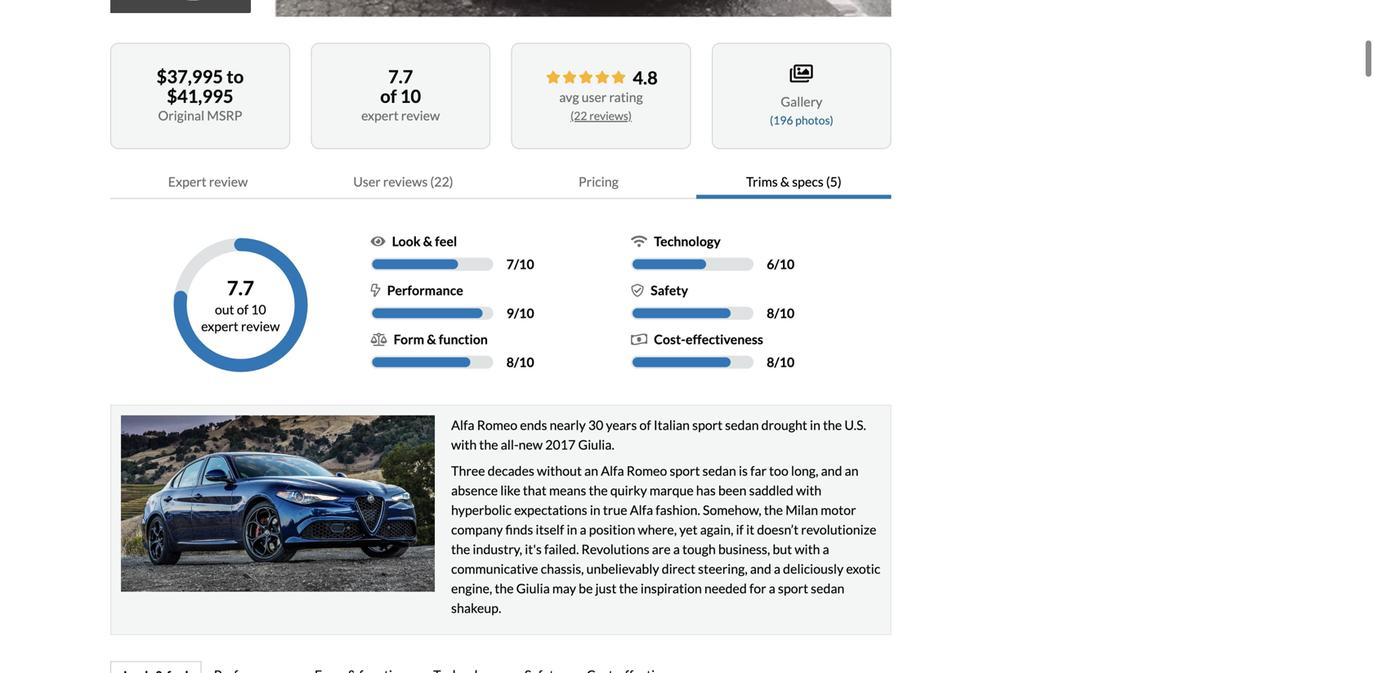 Task type: locate. For each thing, give the bounding box(es) containing it.
sport down deliciously
[[778, 581, 809, 597]]

2 vertical spatial &
[[427, 332, 436, 348]]

inspiration
[[641, 581, 702, 597]]

an up motor
[[845, 463, 859, 479]]

in left "true"
[[590, 503, 601, 519]]

(22)
[[430, 174, 453, 190]]

1 horizontal spatial in
[[590, 503, 601, 519]]

trims & specs (5) tab
[[697, 166, 892, 199]]

an down giulia.
[[585, 463, 599, 479]]

2 horizontal spatial of
[[640, 418, 651, 433]]

2017
[[546, 437, 576, 453]]

in right itself
[[567, 522, 578, 538]]

(5)
[[827, 174, 842, 190]]

original
[[158, 108, 204, 124]]

finds
[[506, 522, 533, 538]]

romeo
[[477, 418, 518, 433], [627, 463, 667, 479]]

7.7 inside 7.7 of 10 expert review
[[388, 66, 413, 87]]

expert down original
[[168, 174, 207, 190]]

1 vertical spatial &
[[423, 234, 433, 249]]

tab
[[110, 662, 202, 674], [202, 662, 302, 674], [302, 662, 421, 674], [421, 662, 513, 674], [513, 662, 575, 674], [575, 662, 708, 674]]

1 vertical spatial of
[[237, 302, 249, 318]]

1 vertical spatial sedan
[[703, 463, 737, 479]]

and right long,
[[821, 463, 843, 479]]

expert down out
[[201, 319, 239, 335]]

expectations
[[514, 503, 588, 519]]

a left position
[[580, 522, 587, 538]]

0 vertical spatial expert
[[361, 108, 399, 124]]

/
[[514, 256, 519, 272], [775, 256, 780, 272], [514, 306, 519, 321], [775, 306, 780, 321], [514, 355, 519, 371], [775, 355, 780, 371]]

0 horizontal spatial alfa
[[451, 418, 475, 433]]

0 vertical spatial alfa
[[451, 418, 475, 433]]

2 horizontal spatial in
[[810, 418, 821, 433]]

function
[[439, 332, 488, 348]]

the up "true"
[[589, 483, 608, 499]]

0 vertical spatial of
[[380, 86, 397, 107]]

balance scale image
[[371, 333, 387, 346]]

bolt image
[[371, 284, 381, 297]]

without
[[537, 463, 582, 479]]

new
[[519, 437, 543, 453]]

7.7 inside 7.7 out of 10 expert review
[[227, 277, 254, 300]]

the down 'communicative'
[[495, 581, 514, 597]]

8 down 6
[[767, 306, 775, 321]]

expert
[[361, 108, 399, 124], [168, 174, 207, 190], [201, 319, 239, 335]]

gallery (196 photos)
[[770, 94, 834, 127]]

the left all-
[[479, 437, 498, 453]]

three
[[451, 463, 485, 479]]

expert up user at the left top of page
[[361, 108, 399, 124]]

technology
[[654, 234, 721, 249]]

0 vertical spatial in
[[810, 418, 821, 433]]

in right the drought
[[810, 418, 821, 433]]

1 vertical spatial expert
[[168, 174, 207, 190]]

all-
[[501, 437, 519, 453]]

0 horizontal spatial romeo
[[477, 418, 518, 433]]

to
[[227, 66, 244, 87]]

/ for performance
[[514, 306, 519, 321]]

italian
[[654, 418, 690, 433]]

8 down the 9
[[507, 355, 514, 371]]

review inside tab
[[209, 174, 248, 190]]

& right form
[[427, 332, 436, 348]]

doesn't
[[757, 522, 799, 538]]

2 tab from the left
[[202, 662, 302, 674]]

trims & specs (5)
[[746, 174, 842, 190]]

again,
[[700, 522, 734, 538]]

eye image
[[371, 235, 386, 248]]

shakeup.
[[451, 601, 502, 617]]

& for feel
[[423, 234, 433, 249]]

0 horizontal spatial 7.7
[[227, 277, 254, 300]]

1 horizontal spatial and
[[821, 463, 843, 479]]

the left u.s.
[[823, 418, 842, 433]]

1 vertical spatial review
[[209, 174, 248, 190]]

10 inside 7.7 out of 10 expert review
[[251, 302, 266, 318]]

2 vertical spatial in
[[567, 522, 578, 538]]

sedan down deliciously
[[811, 581, 845, 597]]

an
[[585, 463, 599, 479], [845, 463, 859, 479]]

the
[[823, 418, 842, 433], [479, 437, 498, 453], [589, 483, 608, 499], [764, 503, 783, 519], [451, 542, 470, 558], [495, 581, 514, 597], [619, 581, 638, 597]]

of inside alfa romeo ends nearly 30 years of italian sport sedan drought in the u.s. with the all-new 2017 giulia.
[[640, 418, 651, 433]]

0 horizontal spatial and
[[751, 561, 772, 577]]

and up for
[[751, 561, 772, 577]]

with up deliciously
[[795, 542, 821, 558]]

8 / 10 for form & function
[[507, 355, 534, 371]]

1 horizontal spatial 7.7
[[388, 66, 413, 87]]

revolutionize
[[801, 522, 877, 538]]

with up "three"
[[451, 437, 477, 453]]

alfa up quirky
[[601, 463, 624, 479]]

fashion.
[[656, 503, 701, 519]]

0 vertical spatial review
[[401, 108, 440, 124]]

of inside 7.7 of 10 expert review
[[380, 86, 397, 107]]

2 vertical spatial with
[[795, 542, 821, 558]]

review
[[401, 108, 440, 124], [209, 174, 248, 190], [241, 319, 280, 335]]

2 vertical spatial alfa
[[630, 503, 653, 519]]

0 horizontal spatial an
[[585, 463, 599, 479]]

1 horizontal spatial of
[[380, 86, 397, 107]]

absence
[[451, 483, 498, 499]]

look
[[392, 234, 421, 249]]

money bill wave image
[[631, 333, 648, 346]]

30
[[589, 418, 604, 433]]

1 horizontal spatial alfa
[[601, 463, 624, 479]]

form
[[394, 332, 425, 348]]

0 vertical spatial romeo
[[477, 418, 518, 433]]

8 / 10 up the drought
[[767, 355, 795, 371]]

be
[[579, 581, 593, 597]]

1 tab list from the top
[[110, 166, 892, 199]]

romeo up all-
[[477, 418, 518, 433]]

$37,995
[[157, 66, 223, 87]]

with down long,
[[796, 483, 822, 499]]

alfa down quirky
[[630, 503, 653, 519]]

1 vertical spatial 7.7
[[227, 277, 254, 300]]

alfa romeo ends nearly 30 years of italian sport sedan drought in the u.s. with the all-new 2017 giulia.
[[451, 418, 867, 453]]

10 for look & feel
[[519, 256, 534, 272]]

the down company
[[451, 542, 470, 558]]

0 horizontal spatial of
[[237, 302, 249, 318]]

a down but
[[774, 561, 781, 577]]

a up deliciously
[[823, 542, 830, 558]]

0 vertical spatial &
[[781, 174, 790, 190]]

if
[[736, 522, 744, 538]]

2 an from the left
[[845, 463, 859, 479]]

8 / 10 for safety
[[767, 306, 795, 321]]

avg user rating (22 reviews)
[[560, 89, 643, 123]]

0 vertical spatial with
[[451, 437, 477, 453]]

tab list
[[110, 166, 892, 199], [110, 662, 892, 674]]

/ for technology
[[775, 256, 780, 272]]

1 vertical spatial tab list
[[110, 662, 892, 674]]

1 vertical spatial in
[[590, 503, 601, 519]]

10 inside 7.7 of 10 expert review
[[400, 86, 421, 107]]

1 tab from the left
[[110, 662, 202, 674]]

1 vertical spatial and
[[751, 561, 772, 577]]

photos)
[[796, 113, 834, 127]]

1 vertical spatial romeo
[[627, 463, 667, 479]]

motor
[[821, 503, 857, 519]]

hyperbolic
[[451, 503, 512, 519]]

6 / 10
[[767, 256, 795, 272]]

8 up the drought
[[767, 355, 775, 371]]

tab list down shakeup.
[[110, 662, 892, 674]]

0 vertical spatial tab list
[[110, 166, 892, 199]]

7.7
[[388, 66, 413, 87], [227, 277, 254, 300]]

of inside 7.7 out of 10 expert review
[[237, 302, 249, 318]]

in inside alfa romeo ends nearly 30 years of italian sport sedan drought in the u.s. with the all-new 2017 giulia.
[[810, 418, 821, 433]]

with inside alfa romeo ends nearly 30 years of italian sport sedan drought in the u.s. with the all-new 2017 giulia.
[[451, 437, 477, 453]]

0 vertical spatial and
[[821, 463, 843, 479]]

are
[[652, 542, 671, 558]]

2 vertical spatial expert
[[201, 319, 239, 335]]

& left feel
[[423, 234, 433, 249]]

0 vertical spatial sedan
[[725, 418, 759, 433]]

safety
[[651, 283, 689, 299]]

sedan up been
[[703, 463, 737, 479]]

7.7 for of
[[227, 277, 254, 300]]

quirky
[[611, 483, 647, 499]]

sport right italian
[[693, 418, 723, 433]]

wifi image
[[631, 235, 648, 248]]

2 horizontal spatial alfa
[[630, 503, 653, 519]]

8 / 10 down 6 / 10
[[767, 306, 795, 321]]

exotic
[[847, 561, 881, 577]]

& for specs
[[781, 174, 790, 190]]

0 vertical spatial 7.7
[[388, 66, 413, 87]]

three decades without an alfa romeo sport sedan is far too long, and an absence like that means the quirky marque has been saddled with hyperbolic expectations in true alfa fashion. somehow, the milan motor company finds itself in a position where, yet again, if it doesn't revolutionize the industry, it's failed. revolutions are a tough business, but with a communicative chassis, unbelievably direct steering, and a deliciously exotic engine, the giulia may be just the inspiration needed for a sport sedan shakeup.
[[451, 463, 881, 617]]

0 vertical spatial sport
[[693, 418, 723, 433]]

user reviews (22) tab
[[306, 166, 501, 199]]

romeo up quirky
[[627, 463, 667, 479]]

expert review tab
[[110, 166, 306, 199]]

tab list up feel
[[110, 166, 892, 199]]

8 / 10 for cost-effectiveness
[[767, 355, 795, 371]]

sedan left the drought
[[725, 418, 759, 433]]

10
[[400, 86, 421, 107], [519, 256, 534, 272], [780, 256, 795, 272], [251, 302, 266, 318], [519, 306, 534, 321], [780, 306, 795, 321], [519, 355, 534, 371], [780, 355, 795, 371]]

2 vertical spatial review
[[241, 319, 280, 335]]

alfa up "three"
[[451, 418, 475, 433]]

steering,
[[698, 561, 748, 577]]

may
[[553, 581, 576, 597]]

4 tab from the left
[[421, 662, 513, 674]]

8 / 10 down 9 / 10
[[507, 355, 534, 371]]

in
[[810, 418, 821, 433], [590, 503, 601, 519], [567, 522, 578, 538]]

sedan
[[725, 418, 759, 433], [703, 463, 737, 479], [811, 581, 845, 597]]

expert inside 7.7 out of 10 expert review
[[201, 319, 239, 335]]

1 horizontal spatial romeo
[[627, 463, 667, 479]]

& left specs
[[781, 174, 790, 190]]

1 an from the left
[[585, 463, 599, 479]]

revolutions
[[582, 542, 650, 558]]

1 horizontal spatial an
[[845, 463, 859, 479]]

review inside 7.7 of 10 expert review
[[401, 108, 440, 124]]

cost-effectiveness
[[654, 332, 764, 348]]

images image
[[791, 63, 814, 84]]

sport up marque
[[670, 463, 700, 479]]

sport
[[693, 418, 723, 433], [670, 463, 700, 479], [778, 581, 809, 597]]

/ for safety
[[775, 306, 780, 321]]

the down saddled
[[764, 503, 783, 519]]

chassis,
[[541, 561, 584, 577]]

& inside tab
[[781, 174, 790, 190]]

2 vertical spatial of
[[640, 418, 651, 433]]

it
[[747, 522, 755, 538]]

itself
[[536, 522, 564, 538]]

with
[[451, 437, 477, 453], [796, 483, 822, 499], [795, 542, 821, 558]]



Task type: describe. For each thing, give the bounding box(es) containing it.
4.8
[[633, 67, 658, 88]]

10 for safety
[[780, 306, 795, 321]]

like
[[501, 483, 521, 499]]

giulia.
[[578, 437, 615, 453]]

effectiveness
[[686, 332, 764, 348]]

failed.
[[545, 542, 579, 558]]

7.7 of 10 expert review
[[361, 66, 440, 124]]

feel
[[435, 234, 457, 249]]

company
[[451, 522, 503, 538]]

where,
[[638, 522, 677, 538]]

ends
[[520, 418, 547, 433]]

u.s.
[[845, 418, 867, 433]]

romeo inside three decades without an alfa romeo sport sedan is far too long, and an absence like that means the quirky marque has been saddled with hyperbolic expectations in true alfa fashion. somehow, the milan motor company finds itself in a position where, yet again, if it doesn't revolutionize the industry, it's failed. revolutions are a tough business, but with a communicative chassis, unbelievably direct steering, and a deliciously exotic engine, the giulia may be just the inspiration needed for a sport sedan shakeup.
[[627, 463, 667, 479]]

6
[[767, 256, 775, 272]]

engine,
[[451, 581, 492, 597]]

reviews)
[[590, 109, 632, 123]]

milan
[[786, 503, 819, 519]]

tough
[[683, 542, 716, 558]]

8 for safety
[[767, 306, 775, 321]]

/ for cost-effectiveness
[[775, 355, 780, 371]]

7 / 10
[[507, 256, 534, 272]]

industry,
[[473, 542, 523, 558]]

1 vertical spatial with
[[796, 483, 822, 499]]

sedan inside alfa romeo ends nearly 30 years of italian sport sedan drought in the u.s. with the all-new 2017 giulia.
[[725, 418, 759, 433]]

8 for form & function
[[507, 355, 514, 371]]

8 for cost-effectiveness
[[767, 355, 775, 371]]

sport inside alfa romeo ends nearly 30 years of italian sport sedan drought in the u.s. with the all-new 2017 giulia.
[[693, 418, 723, 433]]

trims
[[746, 174, 778, 190]]

somehow,
[[703, 503, 762, 519]]

too
[[770, 463, 789, 479]]

form & function
[[394, 332, 488, 348]]

10 for technology
[[780, 256, 795, 272]]

gallery
[[781, 94, 823, 110]]

10 for performance
[[519, 306, 534, 321]]

9 / 10
[[507, 306, 534, 321]]

true
[[603, 503, 628, 519]]

$37,995 to $41,995 original msrp
[[157, 66, 244, 124]]

it's
[[525, 542, 542, 558]]

2 vertical spatial sport
[[778, 581, 809, 597]]

pricing tab
[[501, 166, 697, 199]]

specs
[[792, 174, 824, 190]]

been
[[719, 483, 747, 499]]

/ for look & feel
[[514, 256, 519, 272]]

& for function
[[427, 332, 436, 348]]

9
[[507, 306, 514, 321]]

long,
[[791, 463, 819, 479]]

alfa inside alfa romeo ends nearly 30 years of italian sport sedan drought in the u.s. with the all-new 2017 giulia.
[[451, 418, 475, 433]]

position
[[589, 522, 636, 538]]

deliciously
[[783, 561, 844, 577]]

romeo inside alfa romeo ends nearly 30 years of italian sport sedan drought in the u.s. with the all-new 2017 giulia.
[[477, 418, 518, 433]]

yet
[[680, 522, 698, 538]]

marque
[[650, 483, 694, 499]]

look & feel
[[392, 234, 457, 249]]

/ for form & function
[[514, 355, 519, 371]]

msrp
[[207, 108, 242, 124]]

just
[[596, 581, 617, 597]]

expert inside 7.7 of 10 expert review
[[361, 108, 399, 124]]

a right are on the bottom left of the page
[[674, 542, 680, 558]]

10 for cost-effectiveness
[[780, 355, 795, 371]]

nearly
[[550, 418, 586, 433]]

unbelievably
[[587, 561, 660, 577]]

1 vertical spatial alfa
[[601, 463, 624, 479]]

but
[[773, 542, 793, 558]]

review inside 7.7 out of 10 expert review
[[241, 319, 280, 335]]

0 horizontal spatial in
[[567, 522, 578, 538]]

tab list containing expert review
[[110, 166, 892, 199]]

7.7 for 10
[[388, 66, 413, 87]]

cost-
[[654, 332, 686, 348]]

user
[[582, 89, 607, 105]]

2 tab list from the top
[[110, 662, 892, 674]]

7.7 out of 10 expert review
[[201, 277, 280, 335]]

performance
[[387, 283, 463, 299]]

has
[[697, 483, 716, 499]]

shield check image
[[631, 284, 644, 297]]

avg
[[560, 89, 579, 105]]

$41,995
[[167, 86, 234, 107]]

expert review
[[168, 174, 248, 190]]

3 tab from the left
[[302, 662, 421, 674]]

needed
[[705, 581, 747, 597]]

rating
[[609, 89, 643, 105]]

business,
[[719, 542, 771, 558]]

(196
[[770, 113, 794, 127]]

communicative
[[451, 561, 539, 577]]

means
[[549, 483, 587, 499]]

2017 alfa romeo giulia test drive review summaryimage image
[[121, 416, 435, 593]]

10 for form & function
[[519, 355, 534, 371]]

1 vertical spatial sport
[[670, 463, 700, 479]]

the down unbelievably
[[619, 581, 638, 597]]

drought
[[762, 418, 808, 433]]

2 vertical spatial sedan
[[811, 581, 845, 597]]

5 tab from the left
[[513, 662, 575, 674]]

is
[[739, 463, 748, 479]]

pricing
[[579, 174, 619, 190]]

years
[[606, 418, 637, 433]]

a right for
[[769, 581, 776, 597]]

user
[[353, 174, 381, 190]]

that
[[523, 483, 547, 499]]

6 tab from the left
[[575, 662, 708, 674]]

(22 reviews) link
[[571, 109, 632, 123]]

expert inside tab
[[168, 174, 207, 190]]

(22
[[571, 109, 587, 123]]

for
[[750, 581, 767, 597]]

saddled
[[749, 483, 794, 499]]



Task type: vqa. For each thing, say whether or not it's contained in the screenshot.


